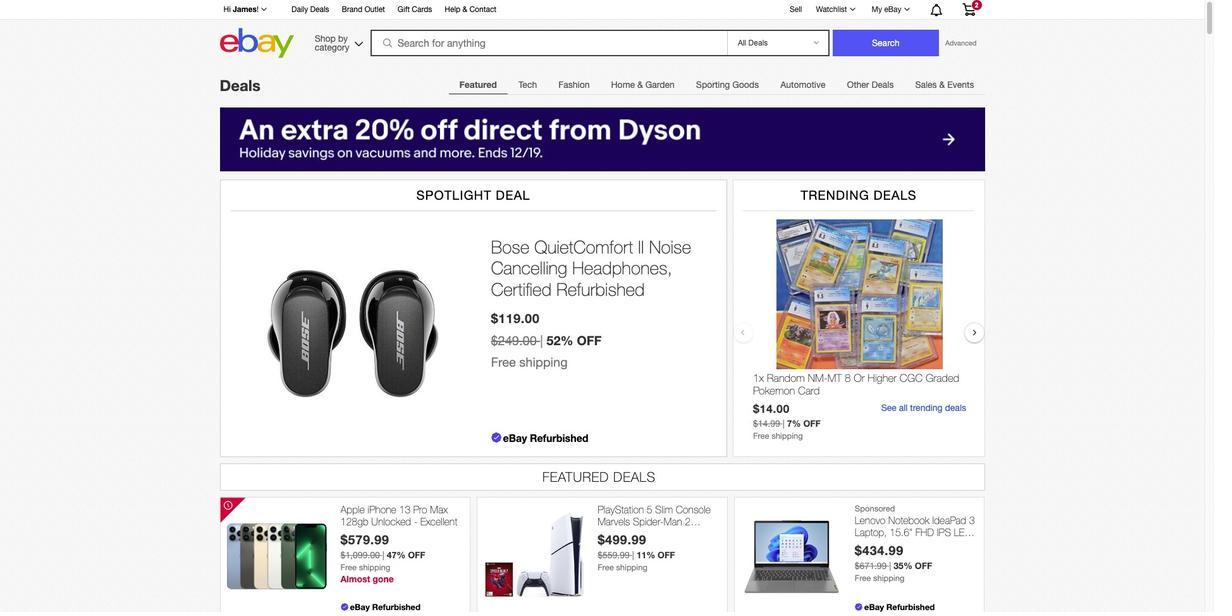 Task type: locate. For each thing, give the bounding box(es) containing it.
1 vertical spatial featured
[[542, 469, 609, 484]]

deals for daily deals
[[310, 5, 329, 14]]

sporting goods
[[696, 80, 759, 90]]

0 vertical spatial 2
[[975, 1, 979, 9]]

automotive link
[[770, 72, 836, 97]]

$579.99
[[340, 532, 389, 547]]

$434.99
[[855, 543, 904, 558]]

2 up advanced link
[[975, 1, 979, 9]]

| left 7%
[[782, 419, 784, 429]]

2 horizontal spatial &
[[939, 80, 945, 90]]

brand outlet link
[[342, 3, 385, 17]]

& for garden
[[637, 80, 643, 90]]

an extra 20% off direct from dyson holiday savings on vacuums and more. ends 12/19. image
[[220, 107, 985, 171]]

deals inside "account" navigation
[[310, 5, 329, 14]]

notebook
[[888, 515, 930, 526]]

featured inside featured link
[[459, 79, 497, 90]]

1 horizontal spatial ebay refurbished
[[503, 432, 588, 444]]

free down $671.99
[[855, 574, 871, 583]]

free up "almost"
[[340, 563, 357, 572]]

ebay
[[884, 5, 901, 14], [503, 432, 527, 444], [350, 602, 370, 612], [864, 602, 884, 612]]

2 down console
[[685, 516, 691, 527]]

playstation
[[598, 504, 644, 515]]

deals link
[[220, 77, 260, 94]]

off right 47%
[[408, 550, 425, 560]]

watchlist
[[816, 5, 847, 14]]

account navigation
[[217, 0, 985, 20]]

| inside $14.99 | 7% off free shipping
[[782, 419, 784, 429]]

cgc
[[899, 372, 922, 384]]

& inside "account" navigation
[[463, 5, 467, 14]]

sell link
[[784, 5, 808, 14]]

brand
[[342, 5, 362, 14]]

home & garden
[[611, 80, 675, 90]]

$249.00 | 52% off
[[491, 332, 602, 348]]

excellent
[[420, 516, 457, 527]]

apple iphone 13 pro max 128gb unlocked - excellent link
[[340, 504, 464, 528]]

None submit
[[833, 30, 939, 56]]

console
[[676, 504, 711, 515]]

2 horizontal spatial ebay refurbished
[[864, 602, 935, 612]]

free shipping
[[491, 354, 568, 369]]

gone
[[373, 574, 394, 584]]

0 vertical spatial featured
[[459, 79, 497, 90]]

| inside $249.00 | 52% off
[[540, 333, 543, 348]]

2
[[975, 1, 979, 9], [685, 516, 691, 527]]

2 link
[[954, 0, 983, 18]]

$14.99
[[753, 419, 780, 429]]

| left 47%
[[382, 550, 384, 560]]

bundle
[[598, 528, 627, 539]]

0 horizontal spatial featured
[[459, 79, 497, 90]]

deals inside featured menu bar
[[872, 80, 894, 90]]

off right 35%
[[915, 560, 932, 571]]

ebay refurbished
[[503, 432, 588, 444], [350, 602, 420, 612], [864, 602, 935, 612]]

52%
[[547, 332, 573, 348]]

shipping
[[519, 354, 568, 369], [771, 431, 803, 441], [359, 563, 390, 572], [616, 563, 647, 572], [873, 574, 905, 583]]

& for contact
[[463, 5, 467, 14]]

advanced link
[[939, 30, 983, 56]]

home
[[611, 80, 635, 90]]

& right help
[[463, 5, 467, 14]]

-
[[414, 516, 417, 527]]

shipping down 11%
[[616, 563, 647, 572]]

marvels
[[598, 516, 630, 527]]

1x
[[753, 372, 764, 384]]

deals for featured deals
[[613, 469, 656, 484]]

ebay refurbished for led
[[864, 602, 935, 612]]

automotive
[[780, 80, 825, 90]]

gb,
[[900, 539, 917, 550]]

goods
[[732, 80, 759, 90]]

off right 11%
[[658, 550, 675, 560]]

featured left tech
[[459, 79, 497, 90]]

random
[[766, 372, 805, 384]]

1 horizontal spatial 2
[[975, 1, 979, 9]]

$559.99
[[598, 550, 630, 560]]

home & garden link
[[600, 72, 685, 97]]

| inside apple iphone 13 pro max 128gb unlocked - excellent $579.99 $1,099.00 | 47% off free shipping almost gone
[[382, 550, 384, 560]]

graded
[[925, 372, 959, 384]]

shipping inside $434.99 $671.99 | 35% off free shipping
[[873, 574, 905, 583]]

deals
[[945, 403, 966, 413]]

| left 11%
[[632, 550, 634, 560]]

| left the 52%
[[540, 333, 543, 348]]

trending deals
[[801, 188, 917, 202]]

tech link
[[508, 72, 548, 97]]

unlocked
[[371, 516, 411, 527]]

off right 7%
[[803, 418, 820, 429]]

ii
[[638, 236, 644, 257]]

|
[[540, 333, 543, 348], [782, 419, 784, 429], [382, 550, 384, 560], [632, 550, 634, 560], [889, 561, 891, 571]]

1235u,
[[866, 539, 898, 550]]

ebay refurbished for $579.99
[[350, 602, 420, 612]]

35%
[[894, 560, 912, 571]]

my ebay link
[[865, 2, 915, 17]]

shop
[[315, 33, 336, 43]]

featured menu bar
[[449, 71, 985, 97]]

lenovo
[[855, 515, 885, 526]]

| left 35%
[[889, 561, 891, 571]]

quietcomfort
[[534, 236, 633, 257]]

& right the sales
[[939, 80, 945, 90]]

contact
[[469, 5, 496, 14]]

2 inside "account" navigation
[[975, 1, 979, 9]]

sporting
[[696, 80, 730, 90]]

pokemon
[[753, 385, 795, 397]]

refurbished down headphones,
[[556, 279, 645, 300]]

hi james !
[[224, 4, 259, 14]]

help & contact link
[[445, 3, 496, 17]]

1 vertical spatial 2
[[685, 516, 691, 527]]

sell
[[790, 5, 802, 14]]

laptop,
[[855, 527, 887, 538]]

refurbished inside bose quietcomfort ii noise cancelling headphones, certified refurbished
[[556, 279, 645, 300]]

shipping up gone
[[359, 563, 390, 572]]

free
[[491, 354, 516, 369], [753, 431, 769, 441], [340, 563, 357, 572], [598, 563, 614, 572], [855, 574, 871, 583]]

5
[[647, 504, 652, 515]]

1 horizontal spatial featured
[[542, 469, 609, 484]]

$119.00
[[491, 310, 540, 325]]

daily deals link
[[292, 3, 329, 17]]

0 horizontal spatial &
[[463, 5, 467, 14]]

& right home
[[637, 80, 643, 90]]

off inside $14.99 | 7% off free shipping
[[803, 418, 820, 429]]

garden
[[645, 80, 675, 90]]

1 horizontal spatial &
[[637, 80, 643, 90]]

led
[[954, 527, 971, 538]]

lenovo notebook ideapad 3 laptop, 15.6" fhd ips  led , i5-1235u, gb, 256gb link
[[855, 515, 978, 550]]

cancelling
[[491, 258, 567, 278]]

3
[[969, 515, 975, 526]]

shipping down $249.00 | 52% off
[[519, 354, 568, 369]]

0 horizontal spatial ebay refurbished
[[350, 602, 420, 612]]

off
[[577, 332, 602, 348], [803, 418, 820, 429], [408, 550, 425, 560], [658, 550, 675, 560], [915, 560, 932, 571]]

shipping down 35%
[[873, 574, 905, 583]]

0 horizontal spatial 2
[[685, 516, 691, 527]]

james
[[233, 4, 257, 14]]

off inside apple iphone 13 pro max 128gb unlocked - excellent $579.99 $1,099.00 | 47% off free shipping almost gone
[[408, 550, 425, 560]]

shipping down 7%
[[771, 431, 803, 441]]

$499.99 $559.99 | 11% off free shipping
[[598, 532, 675, 572]]

off right the 52%
[[577, 332, 602, 348]]

free down $559.99
[[598, 563, 614, 572]]

featured up playstation
[[542, 469, 609, 484]]

free down $14.99
[[753, 431, 769, 441]]



Task type: vqa. For each thing, say whether or not it's contained in the screenshot.
529HAO
no



Task type: describe. For each thing, give the bounding box(es) containing it.
advanced
[[945, 39, 977, 47]]

$14.00
[[753, 402, 789, 415]]

free inside apple iphone 13 pro max 128gb unlocked - excellent $579.99 $1,099.00 | 47% off free shipping almost gone
[[340, 563, 357, 572]]

max
[[430, 504, 448, 515]]

certified
[[491, 279, 552, 300]]

featured link
[[449, 72, 508, 97]]

refurbished down gone
[[372, 602, 420, 612]]

featured deals
[[542, 469, 656, 484]]

daily
[[292, 5, 308, 14]]

!
[[257, 5, 259, 14]]

featured tab list
[[449, 71, 985, 97]]

tech
[[518, 80, 537, 90]]

$434.99 $671.99 | 35% off free shipping
[[855, 543, 932, 583]]

trending
[[910, 403, 942, 413]]

& for events
[[939, 80, 945, 90]]

shipping inside apple iphone 13 pro max 128gb unlocked - excellent $579.99 $1,099.00 | 47% off free shipping almost gone
[[359, 563, 390, 572]]

sales & events link
[[904, 72, 985, 97]]

cards
[[412, 5, 432, 14]]

help & contact
[[445, 5, 496, 14]]

gift cards link
[[398, 3, 432, 17]]

| inside $434.99 $671.99 | 35% off free shipping
[[889, 561, 891, 571]]

8
[[844, 372, 850, 384]]

gift cards
[[398, 5, 432, 14]]

featured for featured
[[459, 79, 497, 90]]

refurbished up the featured deals
[[530, 432, 588, 444]]

apple
[[340, 504, 365, 515]]

| inside $499.99 $559.99 | 11% off free shipping
[[632, 550, 634, 560]]

headphones,
[[572, 258, 672, 278]]

1x random nm-mt 8 or higher cgc graded pokemon card link
[[753, 372, 966, 400]]

nm-
[[807, 372, 827, 384]]

sponsored
[[855, 504, 895, 513]]

off inside $499.99 $559.99 | 11% off free shipping
[[658, 550, 675, 560]]

deals for other deals
[[872, 80, 894, 90]]

shipping inside $14.99 | 7% off free shipping
[[771, 431, 803, 441]]

featured for featured deals
[[542, 469, 609, 484]]

none submit inside shop by category "banner"
[[833, 30, 939, 56]]

fashion link
[[548, 72, 600, 97]]

other
[[847, 80, 869, 90]]

7%
[[787, 418, 801, 429]]

$14.99 | 7% off free shipping
[[753, 418, 820, 441]]

1x random nm-mt 8 or higher cgc graded pokemon card
[[753, 372, 959, 397]]

my
[[872, 5, 882, 14]]

$671.99
[[855, 561, 887, 571]]

deals for trending deals
[[873, 188, 917, 202]]

bose quietcomfort ii noise cancelling headphones, certified refurbished
[[491, 236, 691, 300]]

deal
[[496, 188, 530, 202]]

daily deals
[[292, 5, 329, 14]]

free inside $499.99 $559.99 | 11% off free shipping
[[598, 563, 614, 572]]

gift
[[398, 5, 410, 14]]

by
[[338, 33, 348, 43]]

playstation 5 slim console marvels spider-man 2 bundle link
[[598, 504, 721, 539]]

bose quietcomfort ii noise cancelling headphones, certified refurbished link
[[491, 236, 714, 300]]

2 inside playstation 5 slim console marvels spider-man 2 bundle
[[685, 516, 691, 527]]

11%
[[637, 550, 655, 560]]

ebay inside "account" navigation
[[884, 5, 901, 14]]

free inside $14.99 | 7% off free shipping
[[753, 431, 769, 441]]

sponsored lenovo notebook ideapad 3 laptop, 15.6" fhd ips  led , i5-1235u, gb, 256gb
[[855, 504, 977, 550]]

mt
[[827, 372, 842, 384]]

$499.99
[[598, 532, 646, 547]]

Search for anything text field
[[372, 31, 725, 55]]

sporting goods link
[[685, 72, 770, 97]]

see all trending deals
[[881, 403, 966, 413]]

apple iphone 13 pro max 128gb unlocked - excellent $579.99 $1,099.00 | 47% off free shipping almost gone
[[340, 504, 457, 584]]

sales & events
[[915, 80, 974, 90]]

trending
[[801, 188, 869, 202]]

card
[[798, 385, 819, 397]]

spotlight
[[416, 188, 492, 202]]

watchlist link
[[809, 2, 861, 17]]

off inside $434.99 $671.99 | 35% off free shipping
[[915, 560, 932, 571]]

slim
[[655, 504, 673, 515]]

free inside $434.99 $671.99 | 35% off free shipping
[[855, 574, 871, 583]]

category
[[315, 42, 349, 52]]

shop by category banner
[[217, 0, 985, 61]]

fhd
[[915, 527, 934, 538]]

spotlight deal
[[416, 188, 530, 202]]

pro
[[413, 504, 427, 515]]

fashion
[[558, 80, 590, 90]]

256gb
[[920, 539, 951, 550]]

my ebay
[[872, 5, 901, 14]]

shipping inside $499.99 $559.99 | 11% off free shipping
[[616, 563, 647, 572]]

ideapad
[[932, 515, 966, 526]]

noise
[[649, 236, 691, 257]]

ips
[[937, 527, 951, 538]]

see all trending deals link
[[881, 403, 966, 413]]

help
[[445, 5, 460, 14]]

shop by category
[[315, 33, 349, 52]]

free down $249.00
[[491, 354, 516, 369]]

bose
[[491, 236, 529, 257]]

brand outlet
[[342, 5, 385, 14]]

events
[[947, 80, 974, 90]]

higher
[[867, 372, 896, 384]]

128gb
[[340, 516, 368, 527]]

sales
[[915, 80, 937, 90]]

refurbished down 35%
[[886, 602, 935, 612]]

13
[[399, 504, 410, 515]]



